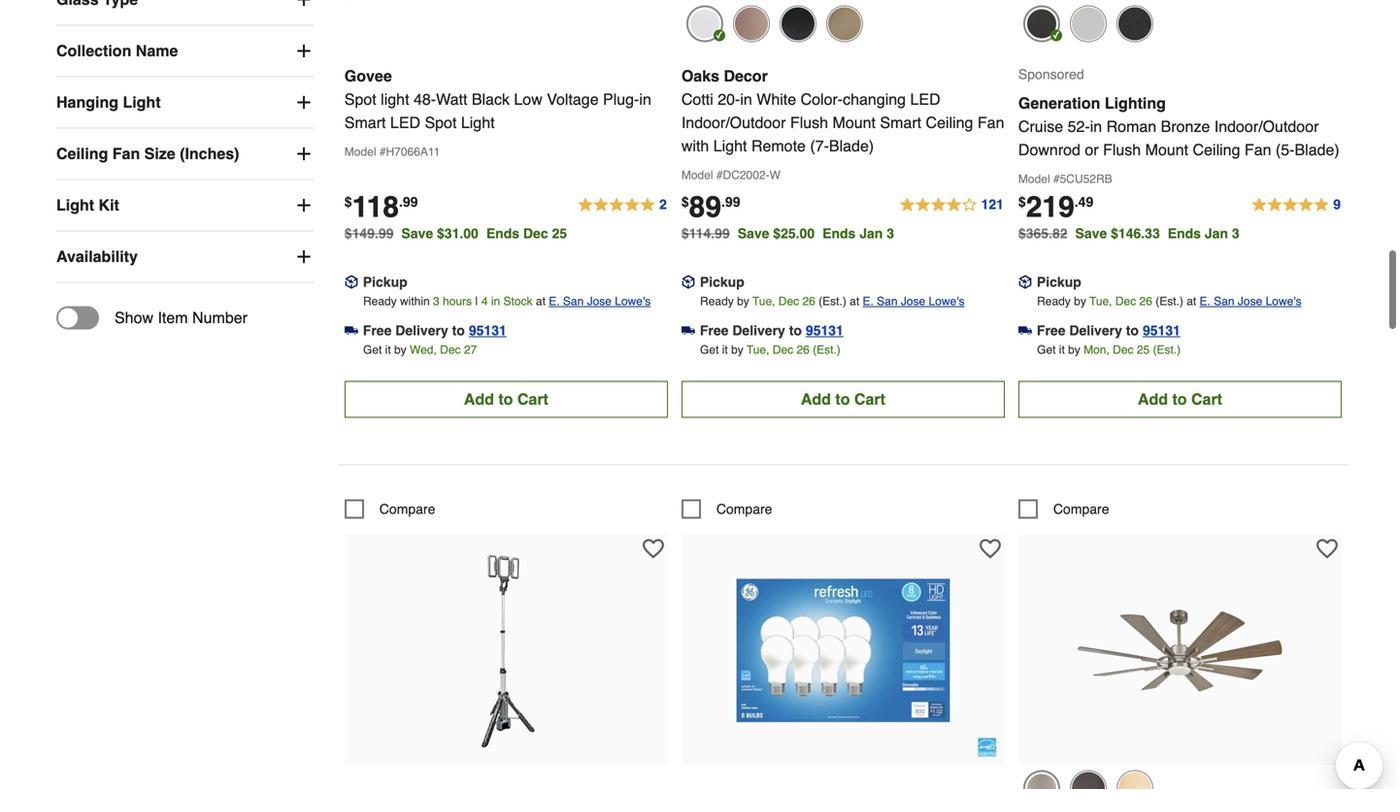 Task type: locate. For each thing, give the bounding box(es) containing it.
model up 219
[[1019, 172, 1051, 186]]

add to cart down get it by mon, dec 25 (est.)
[[1138, 390, 1223, 408]]

$ up $149.99
[[345, 194, 352, 210]]

$ for 118
[[345, 194, 352, 210]]

save left $25.00
[[738, 226, 770, 241]]

121
[[982, 197, 1004, 212]]

1 san from the left
[[563, 295, 584, 308]]

compare inside 5013024893 element
[[380, 502, 436, 517]]

plus image for availability
[[294, 247, 314, 267]]

in down decor at the top of page
[[741, 90, 753, 108]]

1 horizontal spatial jose
[[901, 295, 926, 308]]

# for oaks decor cotti 20-in white color-changing led indoor/outdoor flush mount smart ceiling fan with light remote (7-blade)
[[717, 168, 723, 182]]

1 vertical spatial led
[[390, 113, 421, 131]]

jan right $25.00
[[860, 226, 883, 241]]

5 stars image down (5-
[[1251, 194, 1342, 217]]

heart outline image
[[643, 538, 664, 560], [980, 538, 1001, 560], [1317, 538, 1338, 560]]

model for spot light 48-watt black low voltage plug-in smart led spot light
[[345, 145, 376, 159]]

ready by tue, dec 26 (est.) at e. san jose lowe's down savings save $146.33 element
[[1038, 295, 1302, 308]]

availability
[[56, 248, 138, 266]]

0 vertical spatial flush
[[791, 113, 829, 131]]

2 horizontal spatial lowe's
[[1266, 295, 1302, 308]]

light down black
[[461, 113, 495, 131]]

0 horizontal spatial led
[[390, 113, 421, 131]]

add to cart down 27
[[464, 390, 549, 408]]

in up or
[[1091, 117, 1103, 135]]

0 horizontal spatial at
[[536, 295, 546, 308]]

95131 for wed, dec 27
[[469, 323, 507, 338]]

1 horizontal spatial delivery
[[733, 323, 786, 338]]

1 horizontal spatial lowe's
[[929, 295, 965, 308]]

save left $31.00
[[402, 226, 433, 241]]

plus image for hanging light
[[294, 93, 314, 112]]

1 horizontal spatial 95131 button
[[806, 321, 844, 340]]

free delivery to 95131 up get it by tue, dec 26 (est.)
[[700, 323, 844, 338]]

smart
[[345, 113, 386, 131], [880, 113, 922, 131]]

dec for get it by mon, dec 25 (est.)
[[1113, 343, 1134, 357]]

add
[[464, 390, 494, 408], [801, 390, 831, 408], [1138, 390, 1169, 408]]

.99 down model # dc2002-w
[[722, 194, 741, 210]]

matte black image
[[1117, 5, 1154, 42]]

at down savings save $146.33 element
[[1187, 295, 1197, 308]]

3 plus image from the top
[[294, 196, 314, 215]]

$ inside $ 118 .99
[[345, 194, 352, 210]]

3 ready from the left
[[1038, 295, 1071, 308]]

tue,
[[753, 295, 776, 308], [1090, 295, 1113, 308], [747, 343, 770, 357]]

spot down watt on the top of page
[[425, 113, 457, 131]]

ready by tue, dec 26 (est.) at e. san jose lowe's for get it by mon, dec 25 (est.)
[[1038, 295, 1302, 308]]

2 san from the left
[[877, 295, 898, 308]]

2 horizontal spatial 3
[[1233, 226, 1240, 241]]

ends right $31.00
[[486, 226, 520, 241]]

add down 27
[[464, 390, 494, 408]]

at for get it by tue, dec 26 (est.)
[[850, 295, 860, 308]]

2 horizontal spatial ceiling
[[1193, 141, 1241, 159]]

light up model # dc2002-w
[[714, 137, 747, 155]]

1 horizontal spatial fan
[[978, 113, 1005, 131]]

2 jan from the left
[[1205, 226, 1229, 241]]

e. right stock on the top
[[549, 295, 560, 308]]

0 horizontal spatial blade)
[[830, 137, 874, 155]]

san right stock on the top
[[563, 295, 584, 308]]

0 horizontal spatial san
[[563, 295, 584, 308]]

1 compare from the left
[[380, 502, 436, 517]]

delivery up wed,
[[396, 323, 449, 338]]

# down light
[[380, 145, 386, 159]]

pickup image
[[345, 275, 358, 289], [682, 275, 695, 289], [1019, 275, 1033, 289]]

3 add to cart from the left
[[1138, 390, 1223, 408]]

2 horizontal spatial san
[[1214, 295, 1235, 308]]

0 horizontal spatial jose
[[587, 295, 612, 308]]

by
[[737, 295, 750, 308], [1075, 295, 1087, 308], [394, 343, 407, 357], [732, 343, 744, 357], [1069, 343, 1081, 357]]

1 horizontal spatial truck filled image
[[1019, 324, 1033, 338]]

0 horizontal spatial ready by tue, dec 26 (est.) at e. san jose lowe's
[[700, 295, 965, 308]]

smart down light
[[345, 113, 386, 131]]

0 horizontal spatial smart
[[345, 113, 386, 131]]

smart down changing
[[880, 113, 922, 131]]

1 horizontal spatial 25
[[1137, 343, 1150, 357]]

lighting
[[1105, 94, 1167, 112]]

plus image inside collection name button
[[294, 41, 314, 61]]

2
[[660, 197, 667, 212]]

1 horizontal spatial 3
[[887, 226, 895, 241]]

1 horizontal spatial #
[[717, 168, 723, 182]]

ready left within
[[363, 295, 397, 308]]

2 95131 button from the left
[[806, 321, 844, 340]]

0 horizontal spatial 3
[[433, 295, 440, 308]]

light left kit
[[56, 196, 94, 214]]

satin nickel image
[[1024, 771, 1061, 790]]

jan for 219
[[1205, 226, 1229, 241]]

pickup
[[363, 274, 408, 290], [700, 274, 745, 290], [1037, 274, 1082, 290]]

$ 118 .99
[[345, 190, 418, 224]]

by for get it by wed, dec 27
[[394, 343, 407, 357]]

at for get it by mon, dec 25 (est.)
[[1187, 295, 1197, 308]]

4 plus image from the top
[[294, 247, 314, 267]]

number
[[192, 309, 248, 327]]

3 pickup image from the left
[[1019, 275, 1033, 289]]

1 5 stars image from the left
[[577, 194, 668, 217]]

219
[[1026, 190, 1075, 224]]

0 horizontal spatial ends
[[486, 226, 520, 241]]

3 cart from the left
[[1192, 390, 1223, 408]]

plus image inside light kit "button"
[[294, 196, 314, 215]]

dec for get it by tue, dec 26 (est.)
[[773, 343, 794, 357]]

# up actual price $219.49 element
[[1054, 172, 1060, 186]]

2 smart from the left
[[880, 113, 922, 131]]

0 horizontal spatial it
[[385, 343, 391, 357]]

free for get it by wed, dec 27
[[363, 323, 392, 338]]

flush
[[791, 113, 829, 131], [1104, 141, 1142, 159]]

wed,
[[410, 343, 437, 357]]

ceiling down hanging
[[56, 145, 108, 163]]

3 jose from the left
[[1238, 295, 1263, 308]]

2 horizontal spatial e. san jose lowe's button
[[1200, 292, 1302, 311]]

blade)
[[830, 137, 874, 155], [1295, 141, 1340, 159]]

spot
[[345, 90, 377, 108], [425, 113, 457, 131]]

0 horizontal spatial #
[[380, 145, 386, 159]]

26 for 26
[[803, 295, 816, 308]]

0 horizontal spatial ready
[[363, 295, 397, 308]]

jose
[[587, 295, 612, 308], [901, 295, 926, 308], [1238, 295, 1263, 308]]

led inside oaks decor cotti 20-in white color-changing led indoor/outdoor flush mount smart ceiling fan with light remote (7-blade)
[[911, 90, 941, 108]]

free for get it by mon, dec 25 (est.)
[[1037, 323, 1066, 338]]

ceiling up 121 button
[[926, 113, 974, 131]]

.99 for 118
[[399, 194, 418, 210]]

free right truck filled icon
[[700, 323, 729, 338]]

95131 up get it by mon, dec 25 (est.)
[[1143, 323, 1181, 338]]

hanging light
[[56, 93, 161, 111]]

color-
[[801, 90, 843, 108]]

blade) inside oaks decor cotti 20-in white color-changing led indoor/outdoor flush mount smart ceiling fan with light remote (7-blade)
[[830, 137, 874, 155]]

dec for get it by wed, dec 27
[[440, 343, 461, 357]]

tue, for mon,
[[1090, 295, 1113, 308]]

jose for get it by tue, dec 26 (est.)
[[901, 295, 926, 308]]

1 horizontal spatial 5 stars image
[[1251, 194, 1342, 217]]

flush for roman
[[1104, 141, 1142, 159]]

3 san from the left
[[1214, 295, 1235, 308]]

2 horizontal spatial $
[[1019, 194, 1026, 210]]

3 get from the left
[[1038, 343, 1056, 357]]

0 horizontal spatial lowe's
[[615, 295, 651, 308]]

mount down bronze on the top right
[[1146, 141, 1189, 159]]

free delivery to 95131 for tue,
[[700, 323, 844, 338]]

5 stars image containing 9
[[1251, 194, 1342, 217]]

actual price $219.49 element
[[1019, 190, 1094, 224]]

.99 up the was price $149.99 element
[[399, 194, 418, 210]]

in
[[640, 90, 652, 108], [741, 90, 753, 108], [1091, 117, 1103, 135], [491, 295, 500, 308]]

flush inside generation lighting cruise 52-in roman bronze indoor/outdoor downrod or flush mount ceiling fan (5-blade)
[[1104, 141, 1142, 159]]

3 $ from the left
[[1019, 194, 1026, 210]]

ready down $114.99
[[700, 295, 734, 308]]

1 horizontal spatial free
[[700, 323, 729, 338]]

ready by tue, dec 26 (est.) at e. san jose lowe's
[[700, 295, 965, 308], [1038, 295, 1302, 308]]

1 save from the left
[[402, 226, 433, 241]]

1 vertical spatial flush
[[1104, 141, 1142, 159]]

ends right $25.00
[[823, 226, 856, 241]]

at down savings save $25.00 'element'
[[850, 295, 860, 308]]

model # h7066a11
[[345, 145, 440, 159]]

1 $ from the left
[[345, 194, 352, 210]]

3 add to cart button from the left
[[1019, 381, 1342, 418]]

in left cotti
[[640, 90, 652, 108]]

mon,
[[1084, 343, 1110, 357]]

2 get from the left
[[700, 343, 719, 357]]

0 horizontal spatial spot
[[345, 90, 377, 108]]

jan
[[860, 226, 883, 241], [1205, 226, 1229, 241]]

pickup image up truck filled icon
[[682, 275, 695, 289]]

e. down savings save $146.33 element
[[1200, 295, 1211, 308]]

0 horizontal spatial get
[[363, 343, 382, 357]]

3 e. from the left
[[1200, 295, 1211, 308]]

0 vertical spatial 25
[[552, 226, 567, 241]]

3 at from the left
[[1187, 295, 1197, 308]]

brown image
[[733, 5, 770, 42]]

save down .49 at right
[[1076, 226, 1108, 241]]

0 horizontal spatial 95131 button
[[469, 321, 507, 340]]

0 horizontal spatial truck filled image
[[345, 324, 358, 338]]

1 ends jan 3 element from the left
[[823, 226, 902, 241]]

2 horizontal spatial get
[[1038, 343, 1056, 357]]

ready for get it by tue, dec 26 (est.)
[[700, 295, 734, 308]]

1 ready from the left
[[363, 295, 397, 308]]

$ right 2
[[682, 194, 689, 210]]

fan left size
[[112, 145, 140, 163]]

lowe's down 2 button
[[615, 295, 651, 308]]

fan left cruise on the top of page
[[978, 113, 1005, 131]]

.49
[[1075, 194, 1094, 210]]

san down savings save $25.00 'element'
[[877, 295, 898, 308]]

0 horizontal spatial compare
[[380, 502, 436, 517]]

1 horizontal spatial led
[[911, 90, 941, 108]]

model down with
[[682, 168, 714, 182]]

2 horizontal spatial compare
[[1054, 502, 1110, 517]]

1 horizontal spatial get
[[700, 343, 719, 357]]

1 pickup from the left
[[363, 274, 408, 290]]

5 stars image left 89
[[577, 194, 668, 217]]

ends for 118
[[486, 226, 520, 241]]

kit
[[99, 196, 119, 214]]

2 horizontal spatial it
[[1060, 343, 1065, 357]]

0 horizontal spatial free delivery to 95131
[[363, 323, 507, 338]]

2 e. from the left
[[863, 295, 874, 308]]

0 horizontal spatial model
[[345, 145, 376, 159]]

2 at from the left
[[850, 295, 860, 308]]

voltage
[[547, 90, 599, 108]]

5013024893 element
[[345, 500, 436, 519]]

$ inside $ 89 .99
[[682, 194, 689, 210]]

mount inside generation lighting cruise 52-in roman bronze indoor/outdoor downrod or flush mount ceiling fan (5-blade)
[[1146, 141, 1189, 159]]

get
[[363, 343, 382, 357], [700, 343, 719, 357], [1038, 343, 1056, 357]]

25 up ready within 3 hours | 4 in stock at e. san jose lowe's
[[552, 226, 567, 241]]

0 horizontal spatial fan
[[112, 145, 140, 163]]

1 free from the left
[[363, 323, 392, 338]]

1 vertical spatial 25
[[1137, 343, 1150, 357]]

2 free from the left
[[700, 323, 729, 338]]

savings save $31.00 element
[[402, 226, 575, 241]]

compare for 5013024893 element
[[380, 502, 436, 517]]

ready down $365.82
[[1038, 295, 1071, 308]]

1 truck filled image from the left
[[345, 324, 358, 338]]

1 horizontal spatial model
[[682, 168, 714, 182]]

.99 inside $ 118 .99
[[399, 194, 418, 210]]

2 horizontal spatial 95131
[[1143, 323, 1181, 338]]

26
[[803, 295, 816, 308], [1140, 295, 1153, 308], [797, 343, 810, 357]]

2 pickup image from the left
[[682, 275, 695, 289]]

1 add to cart button from the left
[[345, 381, 668, 418]]

3 e. san jose lowe's button from the left
[[1200, 292, 1302, 311]]

mount down changing
[[833, 113, 876, 131]]

2 .99 from the left
[[722, 194, 741, 210]]

ready
[[363, 295, 397, 308], [700, 295, 734, 308], [1038, 295, 1071, 308]]

oaks decor cotti 20-in white color-changing led indoor/outdoor flush mount smart ceiling fan with light remote (7-blade)
[[682, 67, 1005, 155]]

2 horizontal spatial pickup image
[[1019, 275, 1033, 289]]

2 compare from the left
[[717, 502, 773, 517]]

95131 for tue, dec 26
[[806, 323, 844, 338]]

free delivery to 95131 up wed,
[[363, 323, 507, 338]]

plus image for collection name
[[294, 41, 314, 61]]

free delivery to 95131 for wed,
[[363, 323, 507, 338]]

95131 button for wed, dec 27
[[469, 321, 507, 340]]

95131 button up 27
[[469, 321, 507, 340]]

1 get from the left
[[363, 343, 382, 357]]

1 horizontal spatial e.
[[863, 295, 874, 308]]

lowe's for get it by mon, dec 25 (est.)
[[1266, 295, 1302, 308]]

1 jose from the left
[[587, 295, 612, 308]]

|
[[475, 295, 478, 308]]

light up ceiling fan size (inches)
[[123, 93, 161, 111]]

0 horizontal spatial delivery
[[396, 323, 449, 338]]

2 free delivery to 95131 from the left
[[700, 323, 844, 338]]

2 horizontal spatial free delivery to 95131
[[1037, 323, 1181, 338]]

pickup image down $365.82
[[1019, 275, 1033, 289]]

ceiling
[[926, 113, 974, 131], [1193, 141, 1241, 159], [56, 145, 108, 163]]

1 horizontal spatial indoor/outdoor
[[1215, 117, 1320, 135]]

5 stars image for 118
[[577, 194, 668, 217]]

pickup down $114.99
[[700, 274, 745, 290]]

3 free delivery to 95131 from the left
[[1037, 323, 1181, 338]]

mount inside oaks decor cotti 20-in white color-changing led indoor/outdoor flush mount smart ceiling fan with light remote (7-blade)
[[833, 113, 876, 131]]

2 horizontal spatial e.
[[1200, 295, 1211, 308]]

2 truck filled image from the left
[[1019, 324, 1033, 338]]

0 horizontal spatial heart outline image
[[643, 538, 664, 560]]

(est.)
[[819, 295, 847, 308], [1156, 295, 1184, 308], [813, 343, 841, 357], [1154, 343, 1181, 357]]

e. down savings save $25.00 'element'
[[863, 295, 874, 308]]

was price $114.99 element
[[682, 221, 738, 241]]

$114.99 save $25.00 ends jan 3
[[682, 226, 895, 241]]

free
[[363, 323, 392, 338], [700, 323, 729, 338], [1037, 323, 1066, 338]]

indoor/outdoor inside generation lighting cruise 52-in roman bronze indoor/outdoor downrod or flush mount ceiling fan (5-blade)
[[1215, 117, 1320, 135]]

3
[[887, 226, 895, 241], [1233, 226, 1240, 241], [433, 295, 440, 308]]

ends jan 3 element right $146.33
[[1168, 226, 1248, 241]]

1 horizontal spatial smart
[[880, 113, 922, 131]]

3 heart outline image from the left
[[1317, 538, 1338, 560]]

2 e. san jose lowe's button from the left
[[863, 292, 965, 311]]

dec
[[524, 226, 548, 241], [779, 295, 800, 308], [1116, 295, 1137, 308], [440, 343, 461, 357], [773, 343, 794, 357], [1113, 343, 1134, 357]]

free up get it by mon, dec 25 (est.)
[[1037, 323, 1066, 338]]

2 it from the left
[[722, 343, 728, 357]]

1 plus image from the top
[[294, 41, 314, 61]]

add to cart button down 27
[[345, 381, 668, 418]]

2 95131 from the left
[[806, 323, 844, 338]]

1 smart from the left
[[345, 113, 386, 131]]

2 horizontal spatial cart
[[1192, 390, 1223, 408]]

2 ends jan 3 element from the left
[[1168, 226, 1248, 241]]

white image
[[1070, 5, 1107, 42]]

# up actual price $89.99 element
[[717, 168, 723, 182]]

at
[[536, 295, 546, 308], [850, 295, 860, 308], [1187, 295, 1197, 308]]

remote
[[752, 137, 806, 155]]

1 95131 from the left
[[469, 323, 507, 338]]

pickup image down $149.99
[[345, 275, 358, 289]]

fan inside ceiling fan size (inches) button
[[112, 145, 140, 163]]

collection
[[56, 42, 131, 60]]

95131 up 27
[[469, 323, 507, 338]]

1 horizontal spatial e. san jose lowe's button
[[863, 292, 965, 311]]

(7-
[[811, 137, 830, 155]]

5 stars image containing 2
[[577, 194, 668, 217]]

ends jan 3 element
[[823, 226, 902, 241], [1168, 226, 1248, 241]]

2 lowe's from the left
[[929, 295, 965, 308]]

e. san jose lowe's button for get it by wed, dec 27
[[549, 292, 651, 311]]

.99
[[399, 194, 418, 210], [722, 194, 741, 210]]

downrod
[[1019, 141, 1081, 159]]

pickup image for get it by tue, dec 26 (est.)
[[682, 275, 695, 289]]

2 jose from the left
[[901, 295, 926, 308]]

1 free delivery to 95131 from the left
[[363, 323, 507, 338]]

jose for get it by mon, dec 25 (est.)
[[1238, 295, 1263, 308]]

2 5 stars image from the left
[[1251, 194, 1342, 217]]

watt
[[436, 90, 468, 108]]

plus image
[[294, 41, 314, 61], [294, 93, 314, 112]]

at right stock on the top
[[536, 295, 546, 308]]

1 horizontal spatial heart outline image
[[980, 538, 1001, 560]]

flush down roman
[[1104, 141, 1142, 159]]

26 for 25
[[1140, 295, 1153, 308]]

1 horizontal spatial ceiling
[[926, 113, 974, 131]]

indoor/outdoor up (5-
[[1215, 117, 1320, 135]]

0 horizontal spatial indoor/outdoor
[[682, 113, 786, 131]]

collection name
[[56, 42, 178, 60]]

lowe's down 9 button
[[1266, 295, 1302, 308]]

3 lowe's from the left
[[1266, 295, 1302, 308]]

1 horizontal spatial add to cart
[[801, 390, 886, 408]]

2 $ from the left
[[682, 194, 689, 210]]

1 horizontal spatial san
[[877, 295, 898, 308]]

0 horizontal spatial pickup
[[363, 274, 408, 290]]

ready by tue, dec 26 (est.) at e. san jose lowe's down savings save $25.00 'element'
[[700, 295, 965, 308]]

(5-
[[1276, 141, 1295, 159]]

mount
[[833, 113, 876, 131], [1146, 141, 1189, 159]]

2 delivery from the left
[[733, 323, 786, 338]]

1 vertical spatial plus image
[[294, 93, 314, 112]]

$ inside $ 219 .49
[[1019, 194, 1026, 210]]

1 it from the left
[[385, 343, 391, 357]]

0 horizontal spatial ceiling
[[56, 145, 108, 163]]

get it by tue, dec 26 (est.)
[[700, 343, 841, 357]]

2 pickup from the left
[[700, 274, 745, 290]]

2 save from the left
[[738, 226, 770, 241]]

compare inside 1000444975 element
[[717, 502, 773, 517]]

1 horizontal spatial it
[[722, 343, 728, 357]]

2 horizontal spatial save
[[1076, 226, 1108, 241]]

pickup for get it by mon, dec 25 (est.)
[[1037, 274, 1082, 290]]

add to cart button down get it by mon, dec 25 (est.)
[[1019, 381, 1342, 418]]

add down get it by mon, dec 25 (est.)
[[1138, 390, 1169, 408]]

e. san jose lowe's button
[[549, 292, 651, 311], [863, 292, 965, 311], [1200, 292, 1302, 311]]

95131 up get it by tue, dec 26 (est.)
[[806, 323, 844, 338]]

model left 'h7066a11'
[[345, 145, 376, 159]]

$25.00
[[774, 226, 815, 241]]

truck filled image
[[345, 324, 358, 338], [1019, 324, 1033, 338]]

truck filled image for get it by wed, dec 27
[[345, 324, 358, 338]]

95131 button
[[469, 321, 507, 340], [806, 321, 844, 340], [1143, 321, 1181, 340]]

ceiling inside oaks decor cotti 20-in white color-changing led indoor/outdoor flush mount smart ceiling fan with light remote (7-blade)
[[926, 113, 974, 131]]

$ 89 .99
[[682, 190, 741, 224]]

2 horizontal spatial add
[[1138, 390, 1169, 408]]

add to cart button down get it by tue, dec 26 (est.)
[[682, 381, 1005, 418]]

blade) inside generation lighting cruise 52-in roman bronze indoor/outdoor downrod or flush mount ceiling fan (5-blade)
[[1295, 141, 1340, 159]]

e. for get it by mon, dec 25 (est.)
[[1200, 295, 1211, 308]]

free delivery to 95131 for mon,
[[1037, 323, 1181, 338]]

$ 219 .49
[[1019, 190, 1094, 224]]

fan left (5-
[[1245, 141, 1272, 159]]

pickup for get it by tue, dec 26 (est.)
[[700, 274, 745, 290]]

0 horizontal spatial save
[[402, 226, 433, 241]]

1 ready by tue, dec 26 (est.) at e. san jose lowe's from the left
[[700, 295, 965, 308]]

blade) up 9
[[1295, 141, 1340, 159]]

1 horizontal spatial add
[[801, 390, 831, 408]]

95131
[[469, 323, 507, 338], [806, 323, 844, 338], [1143, 323, 1181, 338]]

1 horizontal spatial ready by tue, dec 26 (est.) at e. san jose lowe's
[[1038, 295, 1302, 308]]

2 horizontal spatial pickup
[[1037, 274, 1082, 290]]

2 horizontal spatial free
[[1037, 323, 1066, 338]]

2 ready by tue, dec 26 (est.) at e. san jose lowe's from the left
[[1038, 295, 1302, 308]]

2 horizontal spatial ends
[[1168, 226, 1202, 241]]

ends jan 3 element right $25.00
[[823, 226, 902, 241]]

ceiling inside ceiling fan size (inches) button
[[56, 145, 108, 163]]

3 save from the left
[[1076, 226, 1108, 241]]

bronze
[[1161, 117, 1211, 135]]

fan
[[978, 113, 1005, 131], [1245, 141, 1272, 159], [112, 145, 140, 163]]

25 for get it by mon, dec 25 (est.)
[[1137, 343, 1150, 357]]

0 vertical spatial led
[[911, 90, 941, 108]]

smart inside govee spot light 48-watt black low voltage plug-in smart led spot light
[[345, 113, 386, 131]]

san down savings save $146.33 element
[[1214, 295, 1235, 308]]

roman bronze image
[[1024, 5, 1061, 42]]

it
[[385, 343, 391, 357], [722, 343, 728, 357], [1060, 343, 1065, 357]]

20-
[[718, 90, 741, 108]]

model # 5cu52rb
[[1019, 172, 1113, 186]]

e. san jose lowe's button for get it by tue, dec 26 (est.)
[[863, 292, 965, 311]]

0 horizontal spatial .99
[[399, 194, 418, 210]]

95131 button up get it by tue, dec 26 (est.)
[[806, 321, 844, 340]]

spot down govee
[[345, 90, 377, 108]]

by for get it by tue, dec 26 (est.)
[[732, 343, 744, 357]]

pickup up within
[[363, 274, 408, 290]]

1 ends from the left
[[486, 226, 520, 241]]

delivery up mon,
[[1070, 323, 1123, 338]]

led inside govee spot light 48-watt black low voltage plug-in smart led spot light
[[390, 113, 421, 131]]

jan right $146.33
[[1205, 226, 1229, 241]]

delivery up get it by tue, dec 26 (est.)
[[733, 323, 786, 338]]

black
[[472, 90, 510, 108]]

e. for get it by tue, dec 26 (est.)
[[863, 295, 874, 308]]

energy star qualified image
[[978, 738, 998, 757]]

add to cart
[[464, 390, 549, 408], [801, 390, 886, 408], [1138, 390, 1223, 408]]

3 95131 button from the left
[[1143, 321, 1181, 340]]

san
[[563, 295, 584, 308], [877, 295, 898, 308], [1214, 295, 1235, 308]]

light inside govee spot light 48-watt black low voltage plug-in smart led spot light
[[461, 113, 495, 131]]

2 horizontal spatial ready
[[1038, 295, 1071, 308]]

1 pickup image from the left
[[345, 275, 358, 289]]

2 cart from the left
[[855, 390, 886, 408]]

1 jan from the left
[[860, 226, 883, 241]]

delivery for mon,
[[1070, 323, 1123, 338]]

# for govee spot light 48-watt black low voltage plug-in smart led spot light
[[380, 145, 386, 159]]

3 95131 from the left
[[1143, 323, 1181, 338]]

#
[[380, 145, 386, 159], [717, 168, 723, 182], [1054, 172, 1060, 186]]

3 it from the left
[[1060, 343, 1065, 357]]

5 stars image
[[577, 194, 668, 217], [1251, 194, 1342, 217]]

1 95131 button from the left
[[469, 321, 507, 340]]

1 add from the left
[[464, 390, 494, 408]]

gold image
[[827, 5, 863, 42]]

in inside govee spot light 48-watt black low voltage plug-in smart led spot light
[[640, 90, 652, 108]]

black image
[[780, 5, 817, 42]]

blade) down changing
[[830, 137, 874, 155]]

2 plus image from the top
[[294, 144, 314, 164]]

1 e. san jose lowe's button from the left
[[549, 292, 651, 311]]

plus image inside availability button
[[294, 247, 314, 267]]

e. san jose lowe's button for get it by mon, dec 25 (est.)
[[1200, 292, 1302, 311]]

3 for 89
[[887, 226, 895, 241]]

led right changing
[[911, 90, 941, 108]]

52-
[[1068, 117, 1091, 135]]

1 horizontal spatial ready
[[700, 295, 734, 308]]

led
[[911, 90, 941, 108], [390, 113, 421, 131]]

plus image inside the hanging light button
[[294, 93, 314, 112]]

free delivery to 95131 up get it by mon, dec 25 (est.)
[[1037, 323, 1181, 338]]

1 horizontal spatial flush
[[1104, 141, 1142, 159]]

1 horizontal spatial 95131
[[806, 323, 844, 338]]

pickup down $365.82
[[1037, 274, 1082, 290]]

hanging light button
[[56, 77, 314, 128]]

3 pickup from the left
[[1037, 274, 1082, 290]]

indoor/outdoor
[[682, 113, 786, 131], [1215, 117, 1320, 135]]

add to cart down get it by tue, dec 26 (est.)
[[801, 390, 886, 408]]

1 delivery from the left
[[396, 323, 449, 338]]

1 horizontal spatial add to cart button
[[682, 381, 1005, 418]]

0 horizontal spatial pickup image
[[345, 275, 358, 289]]

san for get it by tue, dec 26 (est.)
[[877, 295, 898, 308]]

0 horizontal spatial e. san jose lowe's button
[[549, 292, 651, 311]]

size
[[144, 145, 176, 163]]

flush up (7-
[[791, 113, 829, 131]]

25 right mon,
[[1137, 343, 1150, 357]]

1 horizontal spatial ends
[[823, 226, 856, 241]]

savings save $146.33 element
[[1076, 226, 1248, 241]]

2 ends from the left
[[823, 226, 856, 241]]

ends
[[486, 226, 520, 241], [823, 226, 856, 241], [1168, 226, 1202, 241]]

lowe's down 121 button
[[929, 295, 965, 308]]

free up get it by wed, dec 27 at the top left of the page
[[363, 323, 392, 338]]

decor
[[724, 67, 768, 85]]

add down get it by tue, dec 26 (est.)
[[801, 390, 831, 408]]

ends right $146.33
[[1168, 226, 1202, 241]]

ceiling down bronze on the top right
[[1193, 141, 1241, 159]]

3 delivery from the left
[[1070, 323, 1123, 338]]

$ right 121
[[1019, 194, 1026, 210]]

0 horizontal spatial 25
[[552, 226, 567, 241]]

was price $149.99 element
[[345, 221, 402, 241]]

.99 inside $ 89 .99
[[722, 194, 741, 210]]

0 horizontal spatial e.
[[549, 295, 560, 308]]

0 horizontal spatial $
[[345, 194, 352, 210]]

1 .99 from the left
[[399, 194, 418, 210]]

0 horizontal spatial flush
[[791, 113, 829, 131]]

3 compare from the left
[[1054, 502, 1110, 517]]

it for tue, dec 26
[[722, 343, 728, 357]]

h7066a11
[[386, 145, 440, 159]]

2 ready from the left
[[700, 295, 734, 308]]

1 horizontal spatial cart
[[855, 390, 886, 408]]

plus image
[[294, 0, 314, 9], [294, 144, 314, 164], [294, 196, 314, 215], [294, 247, 314, 267]]

1 horizontal spatial pickup
[[700, 274, 745, 290]]

pickup image for get it by wed, dec 27
[[345, 275, 358, 289]]

1 horizontal spatial blade)
[[1295, 141, 1340, 159]]

flush inside oaks decor cotti 20-in white color-changing led indoor/outdoor flush mount smart ceiling fan with light remote (7-blade)
[[791, 113, 829, 131]]

95131 button up get it by mon, dec 25 (est.)
[[1143, 321, 1181, 340]]

3 free from the left
[[1037, 323, 1066, 338]]

1 vertical spatial mount
[[1146, 141, 1189, 159]]

3 ends from the left
[[1168, 226, 1202, 241]]

2 plus image from the top
[[294, 93, 314, 112]]

led down light
[[390, 113, 421, 131]]

indoor/outdoor down '20-'
[[682, 113, 786, 131]]

free delivery to 95131
[[363, 323, 507, 338], [700, 323, 844, 338], [1037, 323, 1181, 338]]

0 horizontal spatial 5 stars image
[[577, 194, 668, 217]]

plus image inside ceiling fan size (inches) button
[[294, 144, 314, 164]]

compare inside 5013796851 element
[[1054, 502, 1110, 517]]

name
[[136, 42, 178, 60]]

0 vertical spatial spot
[[345, 90, 377, 108]]

availability button
[[56, 232, 314, 282]]

3 for 219
[[1233, 226, 1240, 241]]

2 horizontal spatial fan
[[1245, 141, 1272, 159]]



Task type: describe. For each thing, give the bounding box(es) containing it.
pickup for get it by wed, dec 27
[[363, 274, 408, 290]]

cruise
[[1019, 117, 1064, 135]]

light inside oaks decor cotti 20-in white color-changing led indoor/outdoor flush mount smart ceiling fan with light remote (7-blade)
[[714, 137, 747, 155]]

mount for color-
[[833, 113, 876, 131]]

generation
[[1019, 94, 1101, 112]]

2 horizontal spatial model
[[1019, 172, 1051, 186]]

white image
[[687, 5, 724, 42]]

roman
[[1107, 117, 1157, 135]]

in inside generation lighting cruise 52-in roman bronze indoor/outdoor downrod or flush mount ceiling fan (5-blade)
[[1091, 117, 1103, 135]]

.99 for 89
[[722, 194, 741, 210]]

or
[[1085, 141, 1099, 159]]

plus image for ceiling fan size (inches)
[[294, 144, 314, 164]]

48-
[[414, 90, 436, 108]]

2 horizontal spatial #
[[1054, 172, 1060, 186]]

w
[[770, 168, 781, 182]]

ends for 219
[[1168, 226, 1202, 241]]

save for 118
[[402, 226, 433, 241]]

1 cart from the left
[[518, 390, 549, 408]]

show
[[115, 309, 154, 327]]

plug-
[[603, 90, 640, 108]]

model for cotti 20-in white color-changing led indoor/outdoor flush mount smart ceiling fan with light remote (7-blade)
[[682, 168, 714, 182]]

(inches)
[[180, 145, 239, 163]]

hanging
[[56, 93, 119, 111]]

89
[[689, 190, 722, 224]]

$146.33
[[1111, 226, 1161, 241]]

flex 4000-lumen led gray battery-operated and plug-in rechargeable stand work light image
[[400, 544, 613, 758]]

by for get it by mon, dec 25 (est.)
[[1069, 343, 1081, 357]]

get for get it by mon, dec 25 (est.)
[[1038, 343, 1056, 357]]

get for get it by wed, dec 27
[[363, 343, 382, 357]]

indoor/outdoor inside oaks decor cotti 20-in white color-changing led indoor/outdoor flush mount smart ceiling fan with light remote (7-blade)
[[682, 113, 786, 131]]

savings save $25.00 element
[[738, 226, 902, 241]]

compare for 5013796851 element
[[1054, 502, 1110, 517]]

1 plus image from the top
[[294, 0, 314, 9]]

flush for white
[[791, 113, 829, 131]]

light
[[381, 90, 409, 108]]

light inside "button"
[[56, 196, 94, 214]]

5 stars image for 219
[[1251, 194, 1342, 217]]

ends jan 3 element for 219
[[1168, 226, 1248, 241]]

ready by tue, dec 26 (est.) at e. san jose lowe's for get it by tue, dec 26 (est.)
[[700, 295, 965, 308]]

light kit
[[56, 196, 119, 214]]

show item number element
[[56, 306, 248, 330]]

white
[[757, 90, 797, 108]]

$114.99
[[682, 226, 730, 241]]

dc2002-
[[723, 168, 770, 182]]

collection name button
[[56, 26, 314, 76]]

light inside button
[[123, 93, 161, 111]]

$31.00
[[437, 226, 479, 241]]

tue, for tue,
[[753, 295, 776, 308]]

sponsored
[[1019, 66, 1085, 82]]

ready for get it by mon, dec 25 (est.)
[[1038, 295, 1071, 308]]

5013796851 element
[[1019, 500, 1110, 519]]

actual price $118.99 element
[[345, 190, 418, 224]]

ceiling fan size (inches) button
[[56, 129, 314, 179]]

3 add from the left
[[1138, 390, 1169, 408]]

1 at from the left
[[536, 295, 546, 308]]

2 heart outline image from the left
[[980, 538, 1001, 560]]

oaks
[[682, 67, 720, 85]]

$149.99
[[345, 226, 394, 241]]

gerefresh 60-watt eq a19 daylight medium base (e-26) dimmable led light bulb (8-pack) element
[[682, 535, 1005, 766]]

1 add to cart from the left
[[464, 390, 549, 408]]

free for get it by tue, dec 26 (est.)
[[700, 323, 729, 338]]

light kit button
[[56, 180, 314, 231]]

hours
[[443, 295, 472, 308]]

27
[[464, 343, 477, 357]]

it for mon, dec 25
[[1060, 343, 1065, 357]]

parrot uncle 60-in satin nickel led indoor ceiling fan with light remote (8-blade) image
[[1074, 544, 1288, 758]]

jan for 89
[[860, 226, 883, 241]]

ready within 3 hours | 4 in stock at e. san jose lowe's
[[363, 295, 651, 308]]

low
[[514, 90, 543, 108]]

item
[[158, 309, 188, 327]]

ready for get it by wed, dec 27
[[363, 295, 397, 308]]

get it by wed, dec 27
[[363, 343, 477, 357]]

model # dc2002-w
[[682, 168, 781, 182]]

in inside oaks decor cotti 20-in white color-changing led indoor/outdoor flush mount smart ceiling fan with light remote (7-blade)
[[741, 90, 753, 108]]

pickup image for get it by mon, dec 25 (est.)
[[1019, 275, 1033, 289]]

118
[[352, 190, 399, 224]]

$365.82 save $146.33 ends jan 3
[[1019, 226, 1240, 241]]

mount for bronze
[[1146, 141, 1189, 159]]

4
[[482, 295, 488, 308]]

oil rubbed bronze image
[[1070, 771, 1107, 790]]

$ for 89
[[682, 194, 689, 210]]

$149.99 save $31.00 ends dec 25
[[345, 226, 567, 241]]

within
[[400, 295, 430, 308]]

compare for 1000444975 element
[[717, 502, 773, 517]]

95131 for mon, dec 25
[[1143, 323, 1181, 338]]

get for get it by tue, dec 26 (est.)
[[700, 343, 719, 357]]

delivery for wed,
[[396, 323, 449, 338]]

4 stars image
[[899, 194, 1005, 217]]

cotti
[[682, 90, 714, 108]]

$ for 219
[[1019, 194, 1026, 210]]

it for wed, dec 27
[[385, 343, 391, 357]]

ends for 89
[[823, 226, 856, 241]]

9
[[1334, 197, 1341, 212]]

govee spot light 48-watt black low voltage plug-in smart led spot light
[[345, 67, 652, 131]]

was price $365.82 element
[[1019, 221, 1076, 241]]

save for 89
[[738, 226, 770, 241]]

in right 4
[[491, 295, 500, 308]]

fan inside generation lighting cruise 52-in roman bronze indoor/outdoor downrod or flush mount ceiling fan (5-blade)
[[1245, 141, 1272, 159]]

show item number
[[115, 309, 248, 327]]

95131 button for tue, dec 26
[[806, 321, 844, 340]]

ceiling fan size (inches)
[[56, 145, 239, 163]]

generation lighting cruise 52-in roman bronze indoor/outdoor downrod or flush mount ceiling fan (5-blade)
[[1019, 94, 1340, 159]]

lowe's for get it by tue, dec 26 (est.)
[[929, 295, 965, 308]]

ge refresh 60-watt eq a19 daylight medium base (e-26) dimmable led light bulb (8-pack) image
[[737, 544, 950, 758]]

5cu52rb
[[1060, 172, 1113, 186]]

1 e. from the left
[[549, 295, 560, 308]]

2 add to cart button from the left
[[682, 381, 1005, 418]]

fan inside oaks decor cotti 20-in white color-changing led indoor/outdoor flush mount smart ceiling fan with light remote (7-blade)
[[978, 113, 1005, 131]]

9 button
[[1251, 194, 1342, 217]]

1 vertical spatial spot
[[425, 113, 457, 131]]

95131 button for mon, dec 25
[[1143, 321, 1181, 340]]

truck filled image
[[682, 324, 695, 338]]

truck filled image for get it by mon, dec 25 (est.)
[[1019, 324, 1033, 338]]

dec for $149.99 save $31.00 ends dec 25
[[524, 226, 548, 241]]

save for 219
[[1076, 226, 1108, 241]]

ends dec 25 element
[[486, 226, 575, 241]]

delivery for tue,
[[733, 323, 786, 338]]

stock
[[504, 295, 533, 308]]

25 for $149.99 save $31.00 ends dec 25
[[552, 226, 567, 241]]

get it by mon, dec 25 (est.)
[[1038, 343, 1181, 357]]

2 add to cart from the left
[[801, 390, 886, 408]]

2 add from the left
[[801, 390, 831, 408]]

1 heart outline image from the left
[[643, 538, 664, 560]]

san for get it by mon, dec 25 (est.)
[[1214, 295, 1235, 308]]

1000444975 element
[[682, 500, 773, 519]]

ceiling inside generation lighting cruise 52-in roman bronze indoor/outdoor downrod or flush mount ceiling fan (5-blade)
[[1193, 141, 1241, 159]]

121 button
[[899, 194, 1005, 217]]

ends jan 3 element for 89
[[823, 226, 902, 241]]

$365.82
[[1019, 226, 1068, 241]]

2 button
[[577, 194, 668, 217]]

smart inside oaks decor cotti 20-in white color-changing led indoor/outdoor flush mount smart ceiling fan with light remote (7-blade)
[[880, 113, 922, 131]]

1 lowe's from the left
[[615, 295, 651, 308]]

plus image for light kit
[[294, 196, 314, 215]]

with
[[682, 137, 709, 155]]

gold image
[[1117, 771, 1154, 790]]

govee
[[345, 67, 392, 85]]

actual price $89.99 element
[[682, 190, 741, 224]]

changing
[[843, 90, 906, 108]]



Task type: vqa. For each thing, say whether or not it's contained in the screenshot.
Color-
yes



